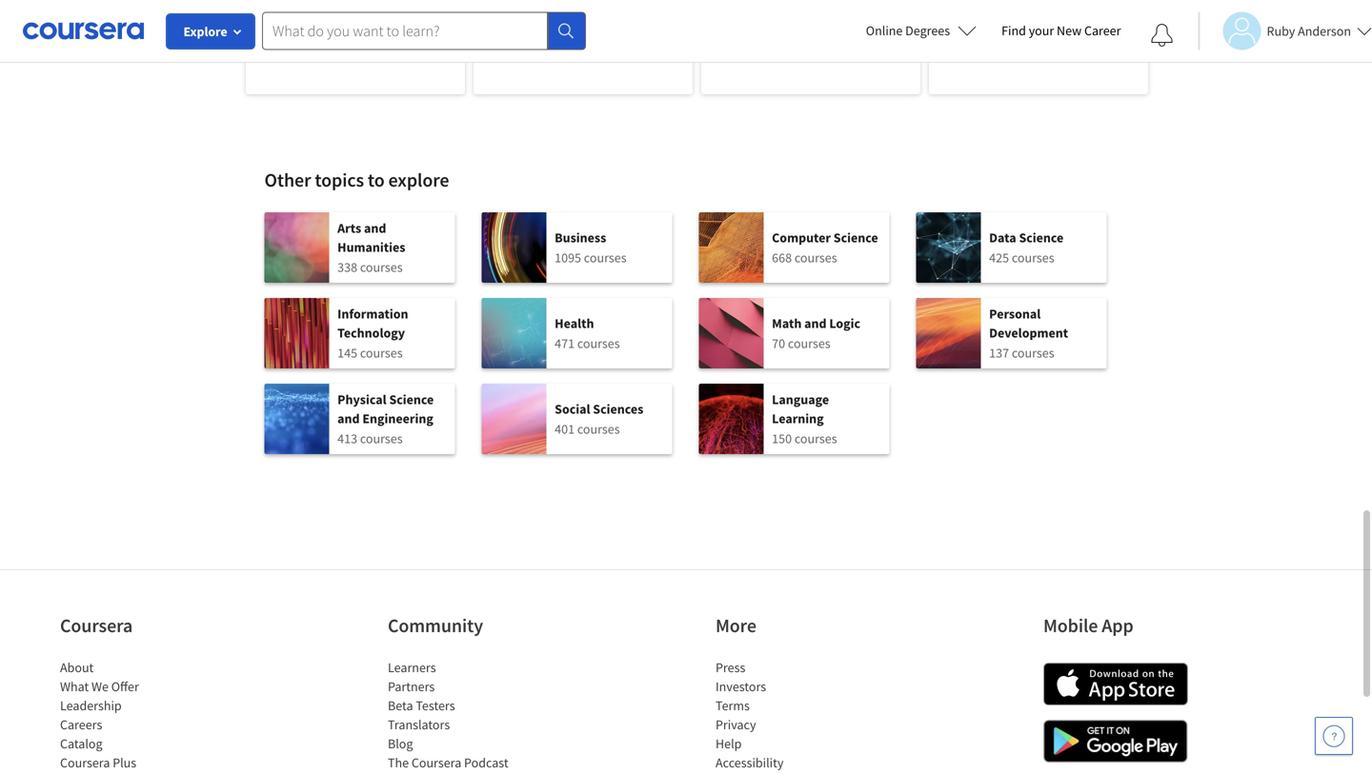 Task type: describe. For each thing, give the bounding box(es) containing it.
1095
[[555, 249, 581, 266]]

personal development 137 courses
[[990, 306, 1069, 362]]

press investors terms privacy help accessibility
[[716, 660, 784, 772]]

physical science and engineering 413 courses
[[338, 391, 434, 448]]

language
[[772, 391, 829, 408]]

development
[[990, 325, 1069, 342]]

list for community
[[388, 659, 550, 775]]

338
[[338, 259, 357, 276]]

catalog link
[[60, 736, 103, 753]]

the coursera podcast link
[[388, 755, 509, 772]]

arts and humanities 338 courses
[[338, 220, 406, 276]]

we
[[92, 679, 109, 696]]

list for other topics to explore
[[265, 213, 1108, 470]]

beta
[[388, 698, 413, 715]]

about link
[[60, 660, 94, 677]]

accessibility
[[716, 755, 784, 772]]

language learning 150 courses
[[772, 391, 838, 448]]

explore
[[388, 168, 449, 192]]

logic
[[830, 315, 861, 332]]

and for arts
[[364, 220, 386, 237]]

math
[[772, 315, 802, 332]]

technology
[[338, 325, 405, 342]]

668
[[772, 249, 792, 266]]

70
[[772, 335, 786, 352]]

the
[[388, 755, 409, 772]]

leadership link
[[60, 698, 122, 715]]

more
[[716, 614, 757, 638]]

translators link
[[388, 717, 450, 734]]

degrees
[[906, 22, 950, 39]]

press link
[[716, 660, 746, 677]]

ruby
[[1267, 22, 1296, 40]]

privacy link
[[716, 717, 756, 734]]

explore
[[183, 23, 227, 40]]

about
[[60, 660, 94, 677]]

ruby anderson button
[[1199, 12, 1373, 50]]

topics
[[315, 168, 364, 192]]

137
[[990, 345, 1009, 362]]

about what we offer leadership careers catalog coursera plus
[[60, 660, 139, 772]]

help link
[[716, 736, 742, 753]]

physical
[[338, 391, 387, 408]]

401
[[555, 421, 575, 438]]

find your new career
[[1002, 22, 1121, 39]]

humanities
[[338, 239, 406, 256]]

coursera up about
[[60, 614, 133, 638]]

app
[[1102, 614, 1134, 638]]

download on the app store image
[[1044, 663, 1189, 706]]

help center image
[[1323, 725, 1346, 748]]

investors
[[716, 679, 767, 696]]

425
[[990, 249, 1009, 266]]

leadership
[[60, 698, 122, 715]]

catalog
[[60, 736, 103, 753]]

coursera for coursera
[[60, 755, 110, 772]]

courses inside health 471 courses
[[577, 335, 620, 352]]

learners link
[[388, 660, 436, 677]]

other
[[265, 168, 311, 192]]

get it on google play image
[[1044, 721, 1189, 764]]

math and logic 70 courses
[[772, 315, 861, 352]]

business 1095 courses
[[555, 229, 627, 266]]

online degrees
[[866, 22, 950, 39]]

partners
[[388, 679, 435, 696]]

list for coursera
[[60, 659, 222, 775]]

information
[[338, 306, 408, 323]]

engineering
[[363, 410, 434, 428]]

learning
[[772, 410, 824, 428]]

your
[[1029, 22, 1054, 39]]

personal
[[990, 306, 1041, 323]]

and for math
[[805, 315, 827, 332]]

150
[[772, 430, 792, 448]]

accessibility link
[[716, 755, 784, 772]]

courses inside computer science 668 courses
[[795, 249, 838, 266]]

show notifications image
[[1151, 24, 1174, 47]]

blog link
[[388, 736, 413, 753]]

coursera for community
[[412, 755, 462, 772]]



Task type: vqa. For each thing, say whether or not it's contained in the screenshot.
measure at the left of page
no



Task type: locate. For each thing, give the bounding box(es) containing it.
courses inside language learning 150 courses
[[795, 430, 838, 448]]

investors link
[[716, 679, 767, 696]]

1 vertical spatial and
[[805, 315, 827, 332]]

list containing about
[[60, 659, 222, 775]]

data
[[990, 229, 1017, 246]]

online
[[866, 22, 903, 39]]

social sciences 401 courses
[[555, 401, 644, 438]]

list
[[265, 213, 1108, 470], [60, 659, 222, 775], [388, 659, 550, 775], [716, 659, 878, 775]]

courses inside data science 425 courses
[[1012, 249, 1055, 266]]

courses inside information technology 145 courses
[[360, 345, 403, 362]]

courses inside physical science and engineering 413 courses
[[360, 430, 403, 448]]

science right data
[[1019, 229, 1064, 246]]

courses inside business 1095 courses
[[584, 249, 627, 266]]

0 horizontal spatial science
[[389, 391, 434, 408]]

plus
[[113, 755, 136, 772]]

podcast
[[464, 755, 509, 772]]

testers
[[416, 698, 455, 715]]

careers
[[60, 717, 102, 734]]

coursera plus link
[[60, 755, 136, 772]]

courses down engineering
[[360, 430, 403, 448]]

courses inside the social sciences 401 courses
[[577, 421, 620, 438]]

courses
[[584, 249, 627, 266], [795, 249, 838, 266], [1012, 249, 1055, 266], [360, 259, 403, 276], [577, 335, 620, 352], [788, 335, 831, 352], [360, 345, 403, 362], [1012, 345, 1055, 362], [577, 421, 620, 438], [360, 430, 403, 448], [795, 430, 838, 448]]

help
[[716, 736, 742, 753]]

science up engineering
[[389, 391, 434, 408]]

list containing press
[[716, 659, 878, 775]]

privacy
[[716, 717, 756, 734]]

social
[[555, 401, 591, 418]]

terms link
[[716, 698, 750, 715]]

other topics to explore
[[265, 168, 449, 192]]

science right computer
[[834, 229, 879, 246]]

information technology 145 courses
[[338, 306, 408, 362]]

science for computer science 668 courses
[[834, 229, 879, 246]]

science for data science 425 courses
[[1019, 229, 1064, 246]]

145
[[338, 345, 357, 362]]

0 horizontal spatial and
[[338, 410, 360, 428]]

courses inside math and logic 70 courses
[[788, 335, 831, 352]]

new
[[1057, 22, 1082, 39]]

2 horizontal spatial science
[[1019, 229, 1064, 246]]

0 vertical spatial and
[[364, 220, 386, 237]]

courses down sciences
[[577, 421, 620, 438]]

anderson
[[1298, 22, 1352, 40]]

data science 425 courses
[[990, 229, 1064, 266]]

courses down business
[[584, 249, 627, 266]]

courses inside personal development 137 courses
[[1012, 345, 1055, 362]]

career
[[1085, 22, 1121, 39]]

list containing learners
[[388, 659, 550, 775]]

2 horizontal spatial and
[[805, 315, 827, 332]]

explore button
[[167, 14, 255, 49]]

and inside math and logic 70 courses
[[805, 315, 827, 332]]

sciences
[[593, 401, 644, 418]]

business
[[555, 229, 607, 246]]

list for more
[[716, 659, 878, 775]]

careers link
[[60, 717, 102, 734]]

science inside physical science and engineering 413 courses
[[389, 391, 434, 408]]

mobile app
[[1044, 614, 1134, 638]]

mobile
[[1044, 614, 1098, 638]]

blog
[[388, 736, 413, 753]]

find your new career link
[[992, 19, 1131, 43]]

and inside physical science and engineering 413 courses
[[338, 410, 360, 428]]

coursera image
[[23, 15, 144, 46]]

learners
[[388, 660, 436, 677]]

courses down computer
[[795, 249, 838, 266]]

arts
[[338, 220, 361, 237]]

and right math
[[805, 315, 827, 332]]

2 vertical spatial and
[[338, 410, 360, 428]]

online degrees button
[[851, 10, 992, 51]]

coursera down catalog link in the bottom left of the page
[[60, 755, 110, 772]]

courses down development
[[1012, 345, 1055, 362]]

courses down technology
[[360, 345, 403, 362]]

and up humanities
[[364, 220, 386, 237]]

What do you want to learn? text field
[[262, 12, 548, 50]]

471
[[555, 335, 575, 352]]

what
[[60, 679, 89, 696]]

science inside computer science 668 courses
[[834, 229, 879, 246]]

terms
[[716, 698, 750, 715]]

courses down the learning
[[795, 430, 838, 448]]

courses down math
[[788, 335, 831, 352]]

learners partners beta testers translators blog the coursera podcast
[[388, 660, 509, 772]]

413
[[338, 430, 357, 448]]

to
[[368, 168, 385, 192]]

coursera right "the"
[[412, 755, 462, 772]]

find
[[1002, 22, 1027, 39]]

what we offer link
[[60, 679, 139, 696]]

courses right 425
[[1012, 249, 1055, 266]]

beta testers link
[[388, 698, 455, 715]]

science for physical science and engineering 413 courses
[[389, 391, 434, 408]]

translators
[[388, 717, 450, 734]]

list containing arts and humanities
[[265, 213, 1108, 470]]

None search field
[[262, 12, 586, 50]]

courses down health
[[577, 335, 620, 352]]

offer
[[111, 679, 139, 696]]

courses down humanities
[[360, 259, 403, 276]]

and up 413
[[338, 410, 360, 428]]

health 471 courses
[[555, 315, 620, 352]]

courses inside arts and humanities 338 courses
[[360, 259, 403, 276]]

1 horizontal spatial and
[[364, 220, 386, 237]]

coursera inside learners partners beta testers translators blog the coursera podcast
[[412, 755, 462, 772]]

and inside arts and humanities 338 courses
[[364, 220, 386, 237]]

and
[[364, 220, 386, 237], [805, 315, 827, 332], [338, 410, 360, 428]]

coursera inside about what we offer leadership careers catalog coursera plus
[[60, 755, 110, 772]]

health
[[555, 315, 594, 332]]

computer science 668 courses
[[772, 229, 879, 266]]

computer
[[772, 229, 831, 246]]

coursera
[[60, 614, 133, 638], [60, 755, 110, 772], [412, 755, 462, 772]]

partners link
[[388, 679, 435, 696]]

community
[[388, 614, 483, 638]]

science
[[834, 229, 879, 246], [1019, 229, 1064, 246], [389, 391, 434, 408]]

science inside data science 425 courses
[[1019, 229, 1064, 246]]

press
[[716, 660, 746, 677]]

1 horizontal spatial science
[[834, 229, 879, 246]]



